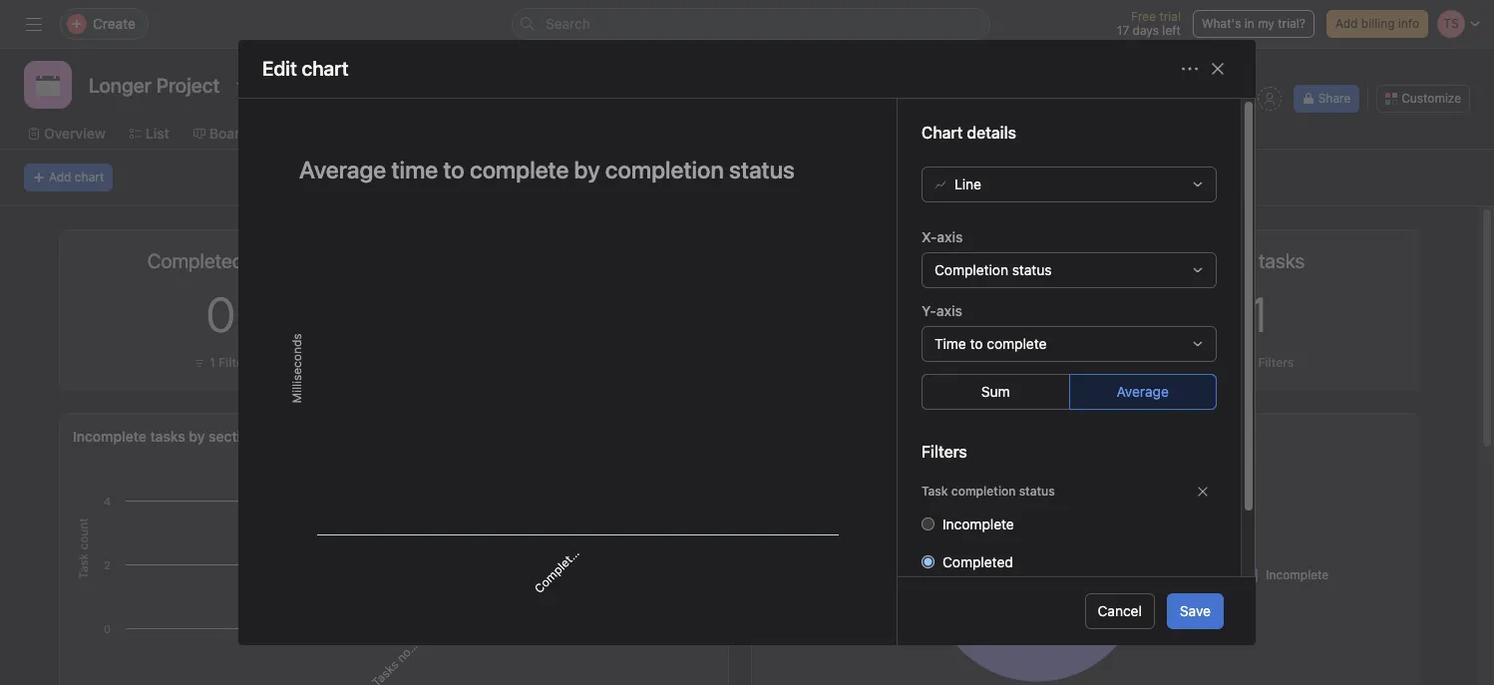 Task type: describe. For each thing, give the bounding box(es) containing it.
y-axis
[[922, 302, 962, 319]]

overview
[[44, 125, 106, 142]]

status inside dropdown button
[[1012, 261, 1052, 278]]

calendar image
[[36, 73, 60, 97]]

completion
[[951, 483, 1016, 498]]

0 horizontal spatial incomplete
[[73, 428, 146, 445]]

free
[[1131, 9, 1156, 24]]

to
[[970, 335, 983, 352]]

0 button for overdue tasks
[[898, 286, 927, 342]]

option group containing sum
[[922, 374, 1217, 409]]

line button
[[922, 166, 1217, 202]]

ts
[[1206, 91, 1221, 106]]

add chart
[[49, 170, 104, 185]]

0 for completed tasks
[[206, 286, 235, 342]]

x-axis
[[922, 228, 963, 245]]

filter for overdue tasks
[[910, 355, 940, 370]]

more actions image
[[1182, 61, 1198, 77]]

1 button
[[1248, 286, 1269, 342]]

no filters
[[1239, 355, 1294, 370]]

1 filter button for overdue tasks
[[880, 353, 945, 373]]

average
[[1117, 383, 1169, 399]]

1 filter button for completed tasks
[[189, 353, 253, 373]]

tasks not in a section
[[368, 594, 465, 685]]

Average radio
[[1069, 374, 1217, 409]]

time
[[935, 335, 966, 352]]

chart details
[[922, 123, 1016, 141]]

0 horizontal spatial filters
[[922, 442, 967, 460]]

files
[[927, 125, 957, 142]]

sum
[[981, 383, 1010, 399]]

1 horizontal spatial incomplete
[[943, 515, 1014, 532]]

17
[[1117, 23, 1129, 38]]

add chart button
[[24, 164, 113, 192]]

save button
[[1167, 593, 1224, 629]]

total
[[765, 428, 797, 445]]

a button to remove the filter image
[[1197, 485, 1209, 497]]

time to complete button
[[922, 326, 1217, 362]]

add for add billing info
[[1335, 16, 1358, 31]]

in inside the tasks not in a section
[[408, 632, 426, 650]]

board
[[209, 125, 248, 142]]

1 filter for completed tasks
[[209, 355, 248, 370]]

1 horizontal spatial completed
[[943, 553, 1013, 570]]

edit chart
[[262, 57, 349, 80]]

filter for completed tasks
[[218, 355, 248, 370]]

total tasks by completion status
[[765, 428, 977, 445]]

completion status
[[859, 428, 977, 445]]

info
[[1398, 16, 1419, 31]]

search list box
[[512, 8, 990, 40]]

overview link
[[28, 123, 106, 145]]

search button
[[512, 8, 990, 40]]

complete
[[987, 335, 1047, 352]]

trial?
[[1278, 16, 1306, 31]]

y-
[[922, 302, 936, 319]]

by section
[[189, 428, 257, 445]]

left
[[1162, 23, 1181, 38]]

what's
[[1202, 16, 1241, 31]]

task
[[922, 483, 948, 498]]

days
[[1133, 23, 1159, 38]]

share button
[[1293, 85, 1360, 113]]

Completed radio
[[922, 555, 935, 568]]

Average time to complete by completion status text field
[[286, 146, 849, 192]]

tasks for total
[[800, 428, 836, 445]]

0 horizontal spatial completed
[[531, 542, 585, 596]]

what's in my trial?
[[1202, 16, 1306, 31]]

add billing info
[[1335, 16, 1419, 31]]

ts button
[[1202, 87, 1226, 111]]

section
[[425, 594, 465, 633]]



Task type: vqa. For each thing, say whether or not it's contained in the screenshot.
Task completion status
yes



Task type: locate. For each thing, give the bounding box(es) containing it.
tasks
[[150, 428, 185, 445], [800, 428, 836, 445]]

axis for y-
[[936, 302, 962, 319]]

list
[[145, 125, 169, 142]]

0
[[206, 286, 235, 342], [898, 286, 927, 342]]

files link
[[911, 123, 957, 145]]

2 1 filter from the left
[[901, 355, 940, 370]]

add inside add chart "button"
[[49, 170, 71, 185]]

1 filter
[[209, 355, 248, 370], [901, 355, 940, 370]]

add inside add billing info button
[[1335, 16, 1358, 31]]

1 0 button from the left
[[206, 286, 235, 342]]

tasks left by section
[[150, 428, 185, 445]]

chart
[[75, 170, 104, 185]]

1 up by section
[[209, 355, 215, 370]]

axis
[[937, 228, 963, 245], [936, 302, 962, 319]]

0 horizontal spatial tasks
[[150, 428, 185, 445]]

completed tasks
[[147, 249, 294, 272]]

close image
[[1210, 61, 1226, 77]]

1 vertical spatial status
[[1019, 483, 1055, 498]]

0 horizontal spatial in
[[408, 632, 426, 650]]

1 horizontal spatial 0
[[898, 286, 927, 342]]

my
[[1258, 16, 1275, 31]]

0 vertical spatial add
[[1335, 16, 1358, 31]]

free trial 17 days left
[[1117, 9, 1181, 38]]

1 vertical spatial add
[[49, 170, 71, 185]]

total tasks
[[1212, 249, 1305, 272]]

add
[[1335, 16, 1358, 31], [49, 170, 71, 185]]

2 0 button from the left
[[898, 286, 927, 342]]

1 horizontal spatial add
[[1335, 16, 1358, 31]]

0 vertical spatial in
[[1245, 16, 1255, 31]]

0 horizontal spatial 1
[[209, 355, 215, 370]]

0 horizontal spatial add
[[49, 170, 71, 185]]

axis up time
[[936, 302, 962, 319]]

1 vertical spatial filters
[[922, 442, 967, 460]]

1 filter up by section
[[209, 355, 248, 370]]

1 tasks from the left
[[150, 428, 185, 445]]

filter down time
[[910, 355, 940, 370]]

1 horizontal spatial filter
[[910, 355, 940, 370]]

1 filter button down time
[[880, 353, 945, 373]]

list link
[[129, 123, 169, 145]]

filters right no
[[1258, 355, 1294, 370]]

0 button
[[206, 286, 235, 342], [898, 286, 927, 342]]

1 0 from the left
[[206, 286, 235, 342]]

add billing info button
[[1327, 10, 1428, 38]]

incomplete
[[73, 428, 146, 445], [943, 515, 1014, 532], [1266, 567, 1329, 582]]

tasks for incomplete
[[150, 428, 185, 445]]

share
[[1318, 91, 1351, 106]]

1 horizontal spatial 1 filter
[[901, 355, 940, 370]]

no filters button
[[1218, 353, 1299, 373]]

add left billing
[[1335, 16, 1358, 31]]

Sum radio
[[922, 374, 1070, 409]]

1 vertical spatial axis
[[936, 302, 962, 319]]

a
[[418, 625, 433, 641]]

None text field
[[84, 67, 225, 103]]

status
[[1012, 261, 1052, 278], [1019, 483, 1055, 498]]

1 vertical spatial in
[[408, 632, 426, 650]]

filter up by section
[[218, 355, 248, 370]]

option group
[[922, 374, 1217, 409]]

not
[[393, 642, 417, 665]]

1 1 filter from the left
[[209, 355, 248, 370]]

0 horizontal spatial 1 filter button
[[189, 353, 253, 373]]

1 horizontal spatial 1 filter button
[[880, 353, 945, 373]]

add to starred image
[[263, 77, 279, 93]]

1 filter from the left
[[218, 355, 248, 370]]

0 horizontal spatial 0 button
[[206, 286, 235, 342]]

add left chart
[[49, 170, 71, 185]]

add for add chart
[[49, 170, 71, 185]]

no
[[1239, 355, 1255, 370]]

0 vertical spatial filters
[[1258, 355, 1294, 370]]

0 for overdue tasks
[[898, 286, 927, 342]]

1 filter down time
[[901, 355, 940, 370]]

axis for x-
[[937, 228, 963, 245]]

filters inside the 'no filters' button
[[1258, 355, 1294, 370]]

0 down completed tasks
[[206, 286, 235, 342]]

1 filter button up by section
[[189, 353, 253, 373]]

1 vertical spatial incomplete
[[943, 515, 1014, 532]]

1 horizontal spatial filters
[[1258, 355, 1294, 370]]

task completion status
[[922, 483, 1055, 498]]

axis up completion
[[937, 228, 963, 245]]

filter
[[218, 355, 248, 370], [910, 355, 940, 370]]

save
[[1180, 602, 1211, 619]]

completion
[[935, 261, 1008, 278]]

2 0 from the left
[[898, 286, 927, 342]]

search
[[546, 15, 590, 32]]

0 horizontal spatial 0
[[206, 286, 235, 342]]

by
[[839, 428, 855, 445]]

overdue tasks
[[850, 249, 975, 272]]

Incomplete radio
[[922, 517, 935, 530]]

0 button for completed tasks
[[206, 286, 235, 342]]

0 button left time
[[898, 286, 927, 342]]

0 vertical spatial incomplete
[[73, 428, 146, 445]]

tasks
[[368, 657, 401, 685]]

completion status button
[[922, 252, 1217, 288]]

1 1 filter button from the left
[[189, 353, 253, 373]]

0 vertical spatial axis
[[937, 228, 963, 245]]

1 horizontal spatial 0 button
[[898, 286, 927, 342]]

1 filter for overdue tasks
[[901, 355, 940, 370]]

1 up the 'no filters' button
[[1248, 286, 1269, 342]]

trial
[[1159, 9, 1181, 24]]

incomplete tasks by section
[[73, 428, 257, 445]]

completed
[[531, 542, 585, 596], [943, 553, 1013, 570]]

completion status
[[935, 261, 1052, 278]]

1 filter button
[[189, 353, 253, 373], [880, 353, 945, 373]]

2 1 filter button from the left
[[880, 353, 945, 373]]

0 horizontal spatial 1 filter
[[209, 355, 248, 370]]

2 horizontal spatial incomplete
[[1266, 567, 1329, 582]]

1 horizontal spatial tasks
[[800, 428, 836, 445]]

cancel
[[1098, 602, 1142, 619]]

board link
[[193, 123, 248, 145]]

tasks left by
[[800, 428, 836, 445]]

time to complete
[[935, 335, 1047, 352]]

1 for completed tasks
[[209, 355, 215, 370]]

in inside button
[[1245, 16, 1255, 31]]

0 horizontal spatial filter
[[218, 355, 248, 370]]

0 button down completed tasks
[[206, 286, 235, 342]]

what's in my trial? button
[[1193, 10, 1315, 38]]

1 up the completion status
[[901, 355, 907, 370]]

1 horizontal spatial in
[[1245, 16, 1255, 31]]

1
[[1248, 286, 1269, 342], [209, 355, 215, 370], [901, 355, 907, 370]]

line
[[955, 175, 981, 192]]

2 filter from the left
[[910, 355, 940, 370]]

1 horizontal spatial 1
[[901, 355, 907, 370]]

2 horizontal spatial 1
[[1248, 286, 1269, 342]]

2 vertical spatial incomplete
[[1266, 567, 1329, 582]]

x-
[[922, 228, 937, 245]]

0 vertical spatial status
[[1012, 261, 1052, 278]]

0 left time
[[898, 286, 927, 342]]

filters up task
[[922, 442, 967, 460]]

filters
[[1258, 355, 1294, 370], [922, 442, 967, 460]]

cancel button
[[1085, 593, 1155, 629]]

1 for overdue tasks
[[901, 355, 907, 370]]

billing
[[1361, 16, 1395, 31]]

in
[[1245, 16, 1255, 31], [408, 632, 426, 650]]

2 tasks from the left
[[800, 428, 836, 445]]



